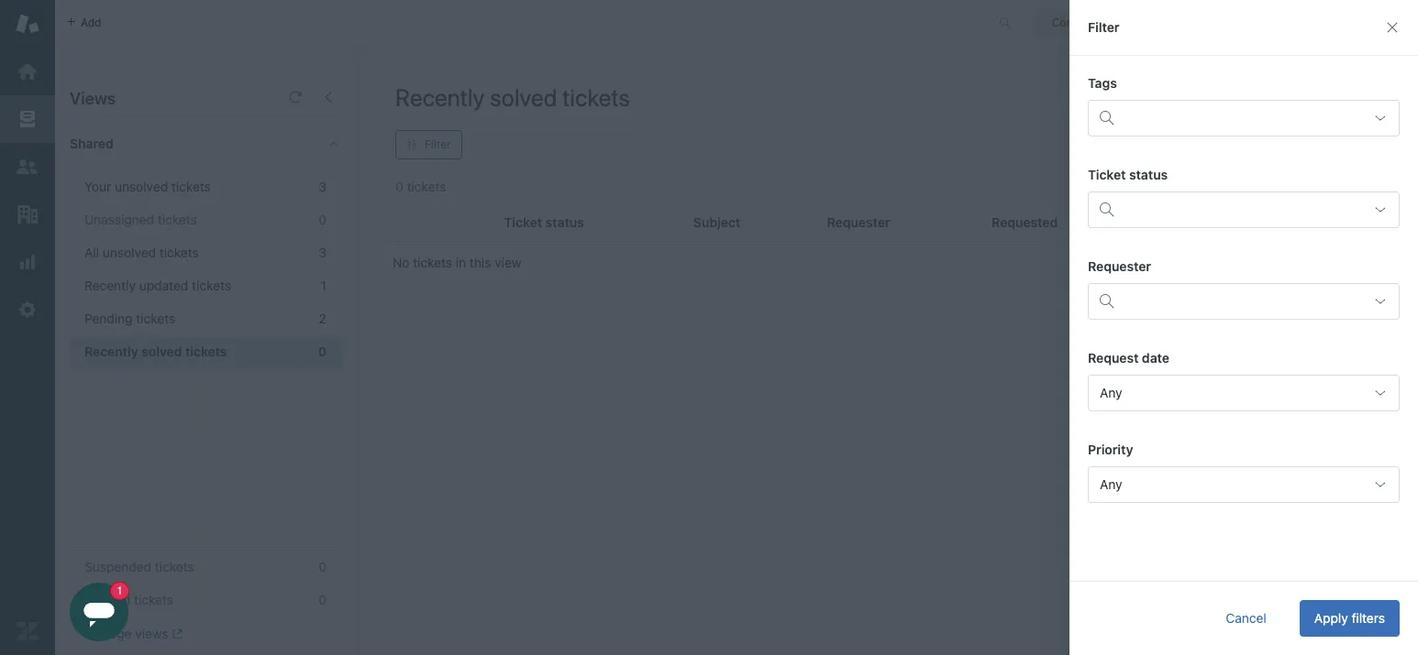 Task type: describe. For each thing, give the bounding box(es) containing it.
no tickets in this view
[[393, 255, 521, 271]]

unassigned
[[84, 212, 154, 227]]

zendesk image
[[16, 620, 39, 644]]

your unsolved tickets
[[84, 179, 211, 194]]

0 for recently solved tickets
[[318, 344, 327, 360]]

any for request date
[[1100, 385, 1122, 401]]

pending
[[84, 311, 133, 327]]

this
[[470, 255, 491, 271]]

access
[[1240, 78, 1282, 94]]

0 vertical spatial solved
[[490, 83, 557, 111]]

ticket status element
[[1088, 192, 1400, 228]]

manage
[[84, 627, 132, 642]]

apply
[[1314, 611, 1348, 626]]

request date
[[1088, 350, 1170, 366]]

views image
[[16, 107, 39, 131]]

tags element
[[1088, 100, 1400, 137]]

date
[[1142, 350, 1170, 366]]

manage views
[[84, 627, 168, 642]]

3 for all unsolved tickets
[[319, 245, 327, 261]]

conversations button
[[1032, 8, 1168, 37]]

suspended
[[84, 560, 151, 575]]

shared button
[[55, 116, 309, 172]]

get started image
[[16, 60, 39, 83]]

unassigned tickets
[[84, 212, 197, 227]]

0 for suspended tickets
[[319, 560, 327, 575]]

0 for deleted tickets
[[319, 593, 327, 608]]

reporting image
[[16, 250, 39, 274]]

request
[[1088, 350, 1139, 366]]

no
[[393, 255, 409, 271]]

any field for request date
[[1088, 375, 1400, 412]]

deleted tickets
[[84, 593, 173, 608]]

views
[[70, 89, 116, 108]]

zendesk
[[1119, 78, 1170, 94]]

in
[[456, 255, 466, 271]]

ticket
[[1088, 167, 1126, 183]]

your
[[84, 179, 111, 194]]

apply filters
[[1314, 611, 1385, 626]]

filter inside filter dialog
[[1088, 19, 1120, 35]]

customers image
[[16, 155, 39, 179]]

requester element
[[1088, 283, 1400, 320]]

unsolved for your
[[115, 179, 168, 194]]

browser's
[[1119, 94, 1177, 110]]



Task type: locate. For each thing, give the bounding box(es) containing it.
1 vertical spatial any
[[1100, 477, 1122, 493]]

recently updated tickets
[[84, 278, 231, 294]]

1 vertical spatial solved
[[142, 344, 182, 360]]

recently up pending on the left top of the page
[[84, 278, 136, 294]]

requester
[[1088, 259, 1151, 274]]

recently
[[395, 83, 485, 111], [84, 278, 136, 294], [84, 344, 138, 360]]

your
[[1300, 78, 1326, 94]]

1 vertical spatial any field
[[1088, 467, 1400, 504]]

shared
[[70, 136, 114, 151]]

2 3 from the top
[[319, 245, 327, 261]]

filter inside filter button
[[425, 138, 451, 151]]

to
[[1285, 78, 1297, 94]]

zendesk support image
[[16, 12, 39, 36]]

0 vertical spatial recently solved tickets
[[395, 83, 630, 111]]

1 3 from the top
[[319, 179, 327, 194]]

2 vertical spatial recently
[[84, 344, 138, 360]]

0 vertical spatial 3
[[319, 179, 327, 194]]

2 any from the top
[[1100, 477, 1122, 493]]

refresh views pane image
[[288, 90, 303, 105]]

unsolved up the unassigned tickets
[[115, 179, 168, 194]]

0 horizontal spatial filter
[[425, 138, 451, 151]]

3 up 1
[[319, 245, 327, 261]]

organizations image
[[16, 203, 39, 227]]

1 vertical spatial recently solved tickets
[[84, 344, 227, 360]]

0 vertical spatial unsolved
[[115, 179, 168, 194]]

0 vertical spatial recently
[[395, 83, 485, 111]]

subject
[[693, 215, 741, 230]]

0 vertical spatial any field
[[1088, 375, 1400, 412]]

filter button
[[395, 130, 462, 160]]

recently up filter button
[[395, 83, 485, 111]]

admin image
[[16, 298, 39, 322]]

1 vertical spatial unsolved
[[103, 245, 156, 261]]

views
[[135, 627, 168, 642]]

view
[[495, 255, 521, 271]]

filter dialog
[[1070, 0, 1418, 656]]

tags
[[1088, 75, 1117, 91]]

2 any field from the top
[[1088, 467, 1400, 504]]

recently solved tickets
[[395, 83, 630, 111], [84, 344, 227, 360]]

status
[[1129, 167, 1168, 183]]

conversations
[[1052, 15, 1126, 29]]

3 down 'collapse views pane' icon
[[319, 179, 327, 194]]

collapse views pane image
[[321, 90, 336, 105]]

3
[[319, 179, 327, 194], [319, 245, 327, 261]]

shared heading
[[55, 116, 358, 172]]

unsolved for all
[[103, 245, 156, 261]]

1 vertical spatial filter
[[425, 138, 451, 151]]

Any field
[[1088, 375, 1400, 412], [1088, 467, 1400, 504]]

all
[[84, 245, 99, 261]]

cancel button
[[1211, 601, 1281, 637]]

suspended tickets
[[84, 560, 194, 575]]

0 for unassigned tickets
[[319, 212, 327, 227]]

updated
[[139, 278, 188, 294]]

main element
[[0, 0, 55, 656]]

recently down pending on the left top of the page
[[84, 344, 138, 360]]

microphone.
[[1180, 94, 1254, 110]]

1 horizontal spatial recently solved tickets
[[395, 83, 630, 111]]

needs
[[1201, 78, 1237, 94]]

any down request
[[1100, 385, 1122, 401]]

deleted
[[84, 593, 130, 608]]

1 horizontal spatial filter
[[1088, 19, 1120, 35]]

any field for priority
[[1088, 467, 1400, 504]]

any down priority
[[1100, 477, 1122, 493]]

cancel
[[1226, 611, 1267, 626]]

1 any from the top
[[1100, 385, 1122, 401]]

ticket status
[[1088, 167, 1168, 183]]

manage views link
[[84, 627, 182, 643]]

1 horizontal spatial solved
[[490, 83, 557, 111]]

0 horizontal spatial recently solved tickets
[[84, 344, 227, 360]]

all unsolved tickets
[[84, 245, 199, 261]]

tickets
[[562, 83, 630, 111], [171, 179, 211, 194], [158, 212, 197, 227], [159, 245, 199, 261], [413, 255, 452, 271], [192, 278, 231, 294], [136, 311, 175, 327], [185, 344, 227, 360], [155, 560, 194, 575], [134, 593, 173, 608]]

0 vertical spatial any
[[1100, 385, 1122, 401]]

1 any field from the top
[[1088, 375, 1400, 412]]

zendesk talk needs access to your browser's microphone.
[[1119, 78, 1326, 110]]

any for priority
[[1100, 477, 1122, 493]]

filters
[[1352, 611, 1385, 626]]

(opens in a new tab) image
[[168, 630, 182, 640]]

solved
[[490, 83, 557, 111], [142, 344, 182, 360]]

0 horizontal spatial solved
[[142, 344, 182, 360]]

recently for 0
[[84, 344, 138, 360]]

any
[[1100, 385, 1122, 401], [1100, 477, 1122, 493]]

3 for your unsolved tickets
[[319, 179, 327, 194]]

talk
[[1174, 78, 1197, 94]]

1 vertical spatial 3
[[319, 245, 327, 261]]

1
[[321, 278, 327, 294]]

priority
[[1088, 442, 1133, 458]]

filter
[[1088, 19, 1120, 35], [425, 138, 451, 151]]

recently for 1
[[84, 278, 136, 294]]

unsolved
[[115, 179, 168, 194], [103, 245, 156, 261]]

0 vertical spatial filter
[[1088, 19, 1120, 35]]

1 vertical spatial recently
[[84, 278, 136, 294]]

0
[[319, 212, 327, 227], [318, 344, 327, 360], [319, 560, 327, 575], [319, 593, 327, 608]]

pending tickets
[[84, 311, 175, 327]]

2
[[319, 311, 327, 327]]

unsolved down unassigned
[[103, 245, 156, 261]]

close drawer image
[[1385, 20, 1400, 35]]

apply filters button
[[1300, 601, 1400, 637]]



Task type: vqa. For each thing, say whether or not it's contained in the screenshot.
Hide composer icon
no



